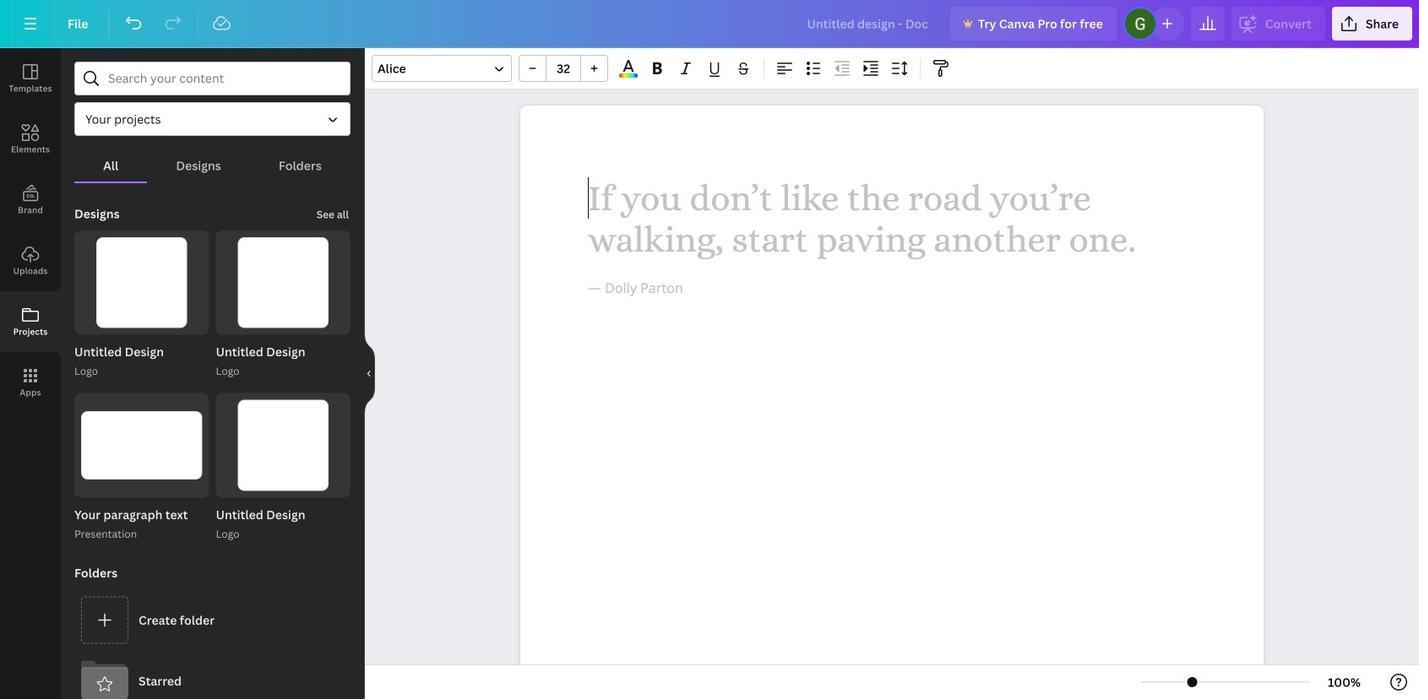 Task type: locate. For each thing, give the bounding box(es) containing it.
group
[[519, 55, 608, 82], [74, 231, 209, 380], [74, 231, 209, 335], [216, 231, 351, 380], [216, 231, 351, 335], [74, 393, 209, 543], [74, 393, 209, 498], [216, 393, 351, 543], [216, 393, 351, 498]]

Design title text field
[[794, 7, 944, 41]]

side panel tab list
[[0, 48, 61, 413]]

None text field
[[521, 106, 1264, 700]]

Search your content search field
[[108, 63, 340, 95]]

– – number field
[[552, 60, 575, 76]]



Task type: vqa. For each thing, say whether or not it's contained in the screenshot.
Side Panel "Tab List"
yes



Task type: describe. For each thing, give the bounding box(es) containing it.
Zoom button
[[1317, 669, 1372, 696]]

color range image
[[620, 74, 638, 78]]

Select ownership filter button
[[74, 102, 351, 136]]

hide image
[[364, 333, 375, 414]]

main menu bar
[[0, 0, 1420, 48]]



